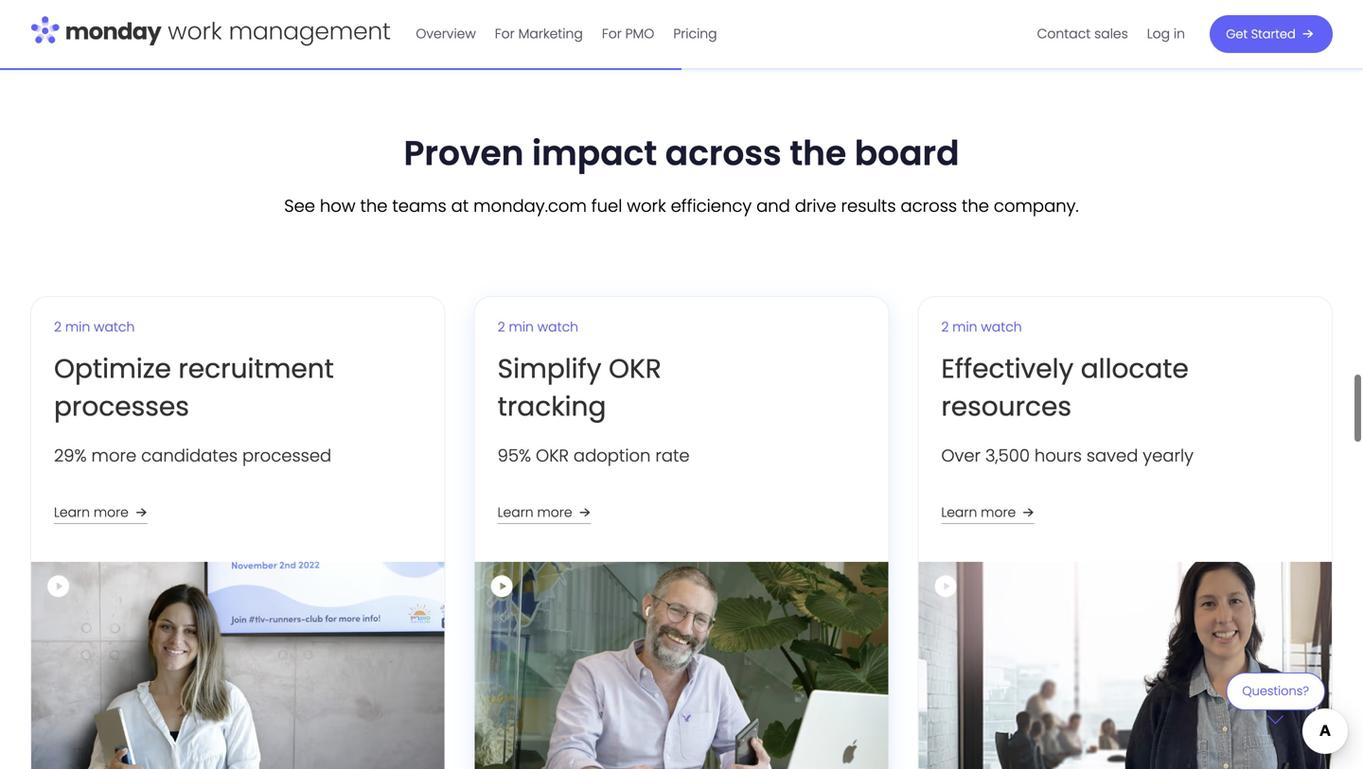 Task type: locate. For each thing, give the bounding box(es) containing it.
1 horizontal spatial across
[[901, 194, 957, 218]]

95%
[[498, 444, 531, 468]]

0 horizontal spatial 2 min watch
[[54, 318, 135, 337]]

3 learn from the left
[[941, 504, 977, 522]]

at
[[451, 194, 469, 218]]

across down board
[[901, 194, 957, 218]]

learn more link down "3,500"
[[941, 502, 1039, 525]]

the left the company.
[[962, 194, 989, 218]]

0 horizontal spatial okr
[[536, 444, 569, 468]]

3 2 from the left
[[941, 318, 949, 337]]

more for effectively allocate resources
[[981, 504, 1016, 522]]

watch up optimize
[[94, 318, 135, 337]]

watch for effectively allocate resources
[[981, 318, 1022, 337]]

proven
[[404, 129, 524, 177]]

2 horizontal spatial watch
[[981, 318, 1022, 337]]

1 watch from the left
[[94, 318, 135, 337]]

2 horizontal spatial min
[[953, 318, 978, 337]]

2 up optimize
[[54, 318, 62, 337]]

2 2 min watch from the left
[[498, 318, 578, 337]]

watch
[[94, 318, 135, 337], [537, 318, 578, 337], [981, 318, 1022, 337]]

learn down over
[[941, 504, 977, 522]]

watch up effectively
[[981, 318, 1022, 337]]

the up drive
[[790, 129, 847, 177]]

1 vertical spatial list
[[16, 282, 1347, 770]]

for
[[495, 25, 515, 43], [602, 25, 622, 43]]

2 min watch up "simplify"
[[498, 318, 578, 337]]

pmo
[[625, 25, 654, 43]]

across
[[665, 129, 782, 177], [901, 194, 957, 218]]

0 horizontal spatial learn
[[54, 504, 90, 522]]

1 horizontal spatial min
[[509, 318, 534, 337]]

2 up effectively
[[941, 318, 949, 337]]

okr
[[609, 350, 662, 388], [536, 444, 569, 468]]

95% okr adoption rate
[[498, 444, 690, 468]]

1 learn from the left
[[54, 504, 90, 522]]

0 horizontal spatial min
[[65, 318, 90, 337]]

1 vertical spatial okr
[[536, 444, 569, 468]]

0 horizontal spatial 2
[[54, 318, 62, 337]]

2
[[54, 318, 62, 337], [498, 318, 505, 337], [941, 318, 949, 337]]

2 horizontal spatial learn
[[941, 504, 977, 522]]

the
[[790, 129, 847, 177], [360, 194, 388, 218], [962, 194, 989, 218]]

3 2 min watch from the left
[[941, 318, 1022, 337]]

0 vertical spatial okr
[[609, 350, 662, 388]]

2 up "simplify"
[[498, 318, 505, 337]]

more
[[91, 444, 137, 468], [94, 504, 129, 522], [537, 504, 572, 522], [981, 504, 1016, 522]]

for pmo link
[[592, 19, 664, 49]]

effectively allocate resources
[[941, 350, 1189, 426]]

0 horizontal spatial for
[[495, 25, 515, 43]]

2 for optimize recruitment processes
[[54, 318, 62, 337]]

0 vertical spatial list
[[1028, 0, 1195, 68]]

1 2 from the left
[[54, 318, 62, 337]]

2 for from the left
[[602, 25, 622, 43]]

2 horizontal spatial learn more
[[941, 504, 1016, 522]]

okr for adoption
[[536, 444, 569, 468]]

simplify okr tracking
[[498, 350, 662, 426]]

overview link
[[406, 19, 485, 49]]

main element
[[406, 0, 1333, 68]]

min up "simplify"
[[509, 318, 534, 337]]

efficiency
[[671, 194, 752, 218]]

1 for from the left
[[495, 25, 515, 43]]

min up effectively
[[953, 318, 978, 337]]

impact
[[532, 129, 657, 177]]

2 min watch up effectively
[[941, 318, 1022, 337]]

the right how on the left top
[[360, 194, 388, 218]]

2 horizontal spatial 2
[[941, 318, 949, 337]]

see how the teams at monday.com fuel work efficiency and drive results across the company.
[[284, 194, 1079, 218]]

learn for simplify okr
[[498, 504, 534, 522]]

okr right "simplify"
[[609, 350, 662, 388]]

2 min watch up optimize
[[54, 318, 135, 337]]

get started
[[1226, 26, 1296, 43]]

1 horizontal spatial okr
[[609, 350, 662, 388]]

3 watch from the left
[[981, 318, 1022, 337]]

0 vertical spatial across
[[665, 129, 782, 177]]

for marketing link
[[485, 19, 592, 49]]

watch for simplify okr
[[537, 318, 578, 337]]

learn more
[[54, 504, 129, 522], [498, 504, 572, 522], [941, 504, 1016, 522]]

company.
[[994, 194, 1079, 218]]

log
[[1147, 25, 1170, 43]]

1 learn more from the left
[[54, 504, 129, 522]]

processes
[[54, 388, 189, 426]]

pricing link
[[664, 19, 727, 49]]

0 horizontal spatial learn more
[[54, 504, 129, 522]]

0 horizontal spatial the
[[360, 194, 388, 218]]

rate
[[655, 444, 690, 468]]

okr inside 'simplify okr tracking'
[[609, 350, 662, 388]]

adoption
[[574, 444, 651, 468]]

list
[[1028, 0, 1195, 68], [16, 282, 1347, 770]]

2 for simplify okr
[[498, 318, 505, 337]]

learn down 95%
[[498, 504, 534, 522]]

1 horizontal spatial for
[[602, 25, 622, 43]]

1 2 min watch from the left
[[54, 318, 135, 337]]

1 horizontal spatial watch
[[537, 318, 578, 337]]

learn more down 95%
[[498, 504, 572, 522]]

learn for effectively allocate resources
[[941, 504, 977, 522]]

started
[[1251, 26, 1296, 43]]

1 horizontal spatial learn
[[498, 504, 534, 522]]

3 learn more from the left
[[941, 504, 1016, 522]]

3 min from the left
[[953, 318, 978, 337]]

effectively
[[941, 350, 1074, 388]]

learn
[[54, 504, 90, 522], [498, 504, 534, 522], [941, 504, 977, 522]]

okr right 95%
[[536, 444, 569, 468]]

for left marketing
[[495, 25, 515, 43]]

learn down "29%"
[[54, 504, 90, 522]]

okr image
[[475, 562, 888, 770]]

learn more down "29%"
[[54, 504, 129, 522]]

2 horizontal spatial learn more link
[[941, 502, 1039, 525]]

3 learn more link from the left
[[941, 502, 1039, 525]]

watch up "simplify"
[[537, 318, 578, 337]]

for left pmo
[[602, 25, 622, 43]]

2 learn more from the left
[[498, 504, 572, 522]]

0 horizontal spatial learn more link
[[54, 502, 151, 525]]

2 2 from the left
[[498, 318, 505, 337]]

min
[[65, 318, 90, 337], [509, 318, 534, 337], [953, 318, 978, 337]]

1 horizontal spatial learn more
[[498, 504, 572, 522]]

2 watch from the left
[[537, 318, 578, 337]]

simplify
[[498, 350, 602, 388]]

learn more link for simplify okr
[[498, 502, 595, 525]]

learn more link down "29%"
[[54, 502, 151, 525]]

how
[[320, 194, 356, 218]]

learn more link
[[54, 502, 151, 525], [498, 502, 595, 525], [941, 502, 1039, 525]]

across up efficiency
[[665, 129, 782, 177]]

1 min from the left
[[65, 318, 90, 337]]

learn more link down 95%
[[498, 502, 595, 525]]

2 min watch
[[54, 318, 135, 337], [498, 318, 578, 337], [941, 318, 1022, 337]]

2 horizontal spatial 2 min watch
[[941, 318, 1022, 337]]

contact
[[1037, 25, 1091, 43]]

for marketing
[[495, 25, 583, 43]]

learn more for optimize recruitment processes
[[54, 504, 129, 522]]

1 horizontal spatial 2 min watch
[[498, 318, 578, 337]]

learn more link for optimize recruitment processes
[[54, 502, 151, 525]]

learn more down over
[[941, 504, 1016, 522]]

fuel
[[591, 194, 622, 218]]

2 learn more link from the left
[[498, 502, 595, 525]]

2 min from the left
[[509, 318, 534, 337]]

min up optimize
[[65, 318, 90, 337]]

overview
[[416, 25, 476, 43]]

2 learn from the left
[[498, 504, 534, 522]]

yearly
[[1143, 444, 1194, 468]]

see
[[284, 194, 315, 218]]

1 horizontal spatial 2
[[498, 318, 505, 337]]

hours
[[1035, 444, 1082, 468]]

1 learn more link from the left
[[54, 502, 151, 525]]

log in link
[[1138, 19, 1195, 49]]

0 horizontal spatial watch
[[94, 318, 135, 337]]

1 horizontal spatial learn more link
[[498, 502, 595, 525]]



Task type: vqa. For each thing, say whether or not it's contained in the screenshot.
Effectively allocate resources's 2 min watch
yes



Task type: describe. For each thing, give the bounding box(es) containing it.
board
[[855, 129, 959, 177]]

for pmo
[[602, 25, 654, 43]]

list containing optimize recruitment processes
[[16, 282, 1347, 770]]

in
[[1174, 25, 1185, 43]]

and
[[757, 194, 790, 218]]

2 min watch for effectively allocate resources
[[941, 318, 1022, 337]]

questions?
[[1242, 683, 1309, 700]]

monday.com
[[473, 194, 587, 218]]

contact sales
[[1037, 25, 1128, 43]]

log in
[[1147, 25, 1185, 43]]

processed
[[242, 444, 332, 468]]

monday.com work management image
[[30, 12, 391, 52]]

29%
[[54, 444, 87, 468]]

resources
[[941, 388, 1072, 426]]

more for optimize recruitment processes
[[94, 504, 129, 522]]

optimize
[[54, 350, 171, 388]]

drive
[[795, 194, 837, 218]]

over
[[941, 444, 981, 468]]

sales
[[1095, 25, 1128, 43]]

0 horizontal spatial across
[[665, 129, 782, 177]]

min for effectively allocate resources
[[953, 318, 978, 337]]

saved
[[1087, 444, 1138, 468]]

work
[[627, 194, 666, 218]]

list containing contact sales
[[1028, 0, 1195, 68]]

learn more link for effectively allocate resources
[[941, 502, 1039, 525]]

2 for effectively allocate resources
[[941, 318, 949, 337]]

min for optimize recruitment processes
[[65, 318, 90, 337]]

resources image
[[919, 562, 1332, 770]]

min for simplify okr
[[509, 318, 534, 337]]

proven impact across the board
[[404, 129, 959, 177]]

2 min watch for simplify okr
[[498, 318, 578, 337]]

for for for pmo
[[602, 25, 622, 43]]

allocate
[[1081, 350, 1189, 388]]

over 3,500 hours saved yearly
[[941, 444, 1194, 468]]

3,500
[[986, 444, 1030, 468]]

marketing
[[518, 25, 583, 43]]

1 horizontal spatial the
[[790, 129, 847, 177]]

watch for optimize recruitment processes
[[94, 318, 135, 337]]

learn more for effectively allocate resources
[[941, 504, 1016, 522]]

optimize recruitment processes
[[54, 350, 334, 426]]

teams
[[392, 194, 447, 218]]

get started button
[[1210, 15, 1333, 53]]

more for simplify okr
[[537, 504, 572, 522]]

29% more candidates processed
[[54, 444, 332, 468]]

pricing
[[673, 25, 717, 43]]

results
[[841, 194, 896, 218]]

recruitment image
[[31, 562, 445, 770]]

learn more for simplify okr
[[498, 504, 572, 522]]

questions? button
[[1226, 673, 1325, 725]]

get
[[1226, 26, 1248, 43]]

for for for marketing
[[495, 25, 515, 43]]

candidates
[[141, 444, 238, 468]]

recruitment
[[178, 350, 334, 388]]

2 min watch for optimize recruitment processes
[[54, 318, 135, 337]]

tracking
[[498, 388, 606, 426]]

2 horizontal spatial the
[[962, 194, 989, 218]]

contact sales link
[[1028, 19, 1138, 49]]

1 vertical spatial across
[[901, 194, 957, 218]]

okr for tracking
[[609, 350, 662, 388]]

learn for optimize recruitment processes
[[54, 504, 90, 522]]



